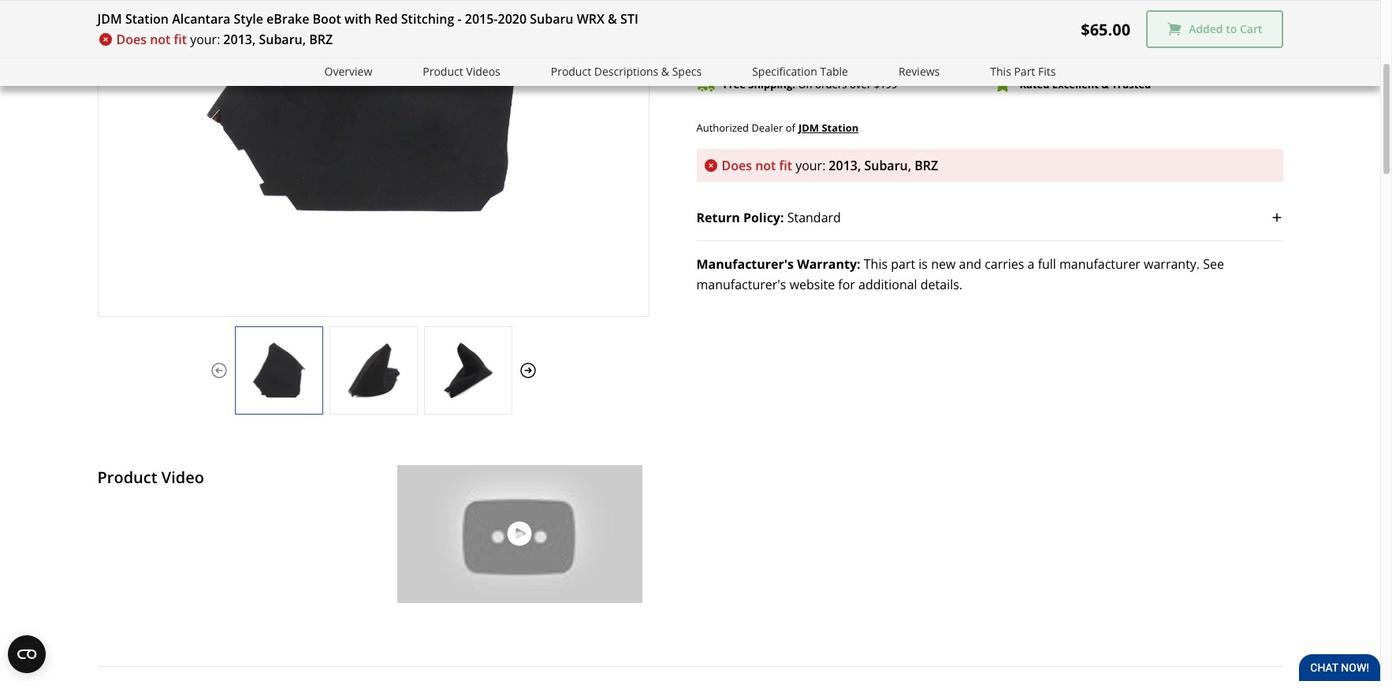 Task type: describe. For each thing, give the bounding box(es) containing it.
new
[[931, 256, 956, 273]]

added to cart
[[1189, 21, 1262, 36]]

free
[[723, 77, 746, 91]]

specification table link
[[752, 63, 848, 81]]

110%
[[867, 50, 894, 64]]

product videos link
[[423, 63, 500, 81]]

0 horizontal spatial station
[[125, 10, 169, 28]]

trusted
[[1112, 77, 1151, 91]]

additional
[[858, 276, 917, 294]]

station inside authorized dealer of jdm station
[[822, 121, 859, 135]]

see
[[1203, 256, 1224, 273]]

shipping!
[[748, 77, 795, 91]]

manufacturer's
[[696, 256, 794, 273]]

0 vertical spatial does not fit your: 2013, subaru, brz
[[116, 31, 333, 48]]

a
[[1028, 256, 1035, 273]]

sti
[[620, 10, 638, 28]]

overview
[[324, 64, 372, 79]]

product for product descriptions & specs
[[551, 64, 591, 79]]

policy:
[[743, 209, 784, 227]]

0 horizontal spatial fit
[[174, 31, 187, 48]]

on
[[798, 77, 812, 91]]

1 jds15wrxstiebrkal 15-20 subaru wrx & sti jdm station alcantara style ebrake boot with red stitching, image from the left
[[235, 342, 322, 398]]

this part fits link
[[990, 63, 1056, 81]]

0 horizontal spatial does
[[116, 31, 147, 48]]

videos
[[466, 64, 500, 79]]

orders
[[815, 77, 847, 91]]

1 vertical spatial 2013,
[[829, 157, 861, 175]]

0 horizontal spatial jdm
[[97, 10, 122, 28]]

specs
[[672, 64, 702, 79]]

return policy: standard
[[696, 209, 841, 227]]

fits
[[1038, 64, 1056, 79]]

manufacturer
[[1059, 256, 1141, 273]]

video
[[161, 466, 204, 488]]

website
[[790, 276, 835, 294]]

price match guarantee up to 110%
[[723, 50, 894, 64]]

product video
[[97, 466, 204, 488]]

3 jds15wrxstiebrkal 15-20 subaru wrx & sti jdm station alcantara style ebrake boot with red stitching, image from the left
[[424, 342, 511, 398]]

1 vertical spatial your:
[[795, 157, 826, 175]]

overview link
[[324, 63, 372, 81]]

cart
[[1240, 21, 1262, 36]]

0 vertical spatial brz
[[309, 31, 333, 48]]

0 vertical spatial not
[[150, 31, 171, 48]]

open widget image
[[8, 635, 46, 673]]

rated
[[1020, 77, 1050, 91]]

this for part
[[990, 64, 1011, 79]]

& for product
[[661, 64, 669, 79]]

subaru
[[530, 10, 573, 28]]

full
[[1038, 256, 1056, 273]]

added
[[1189, 21, 1223, 36]]

price
[[723, 50, 747, 64]]

1 guarantee from the left
[[783, 50, 835, 64]]

rated excellent & trusted
[[1020, 77, 1151, 91]]

return
[[696, 209, 740, 227]]

satisfaction
[[1056, 50, 1113, 64]]

product videos
[[423, 64, 500, 79]]

with
[[345, 10, 371, 28]]

alcantara
[[172, 10, 230, 28]]

2020
[[498, 10, 527, 28]]

ebrake
[[266, 10, 309, 28]]

this part is new and carries a full manufacturer warranty. see manufacturer's website for additional details.
[[696, 256, 1224, 294]]

stitching
[[401, 10, 454, 28]]

day
[[1034, 50, 1054, 64]]

of
[[786, 120, 795, 135]]

2015-
[[465, 10, 498, 28]]

specification
[[752, 64, 817, 79]]



Task type: vqa. For each thing, say whether or not it's contained in the screenshot.
Select Make button
no



Task type: locate. For each thing, give the bounding box(es) containing it.
product left video at the bottom left of the page
[[97, 466, 157, 488]]

1 vertical spatial station
[[822, 121, 859, 135]]

$65.00
[[1081, 19, 1130, 40]]

carries
[[985, 256, 1024, 273]]

1 horizontal spatial fit
[[779, 157, 792, 175]]

1 horizontal spatial does
[[722, 157, 752, 175]]

table
[[820, 64, 848, 79]]

0 horizontal spatial to
[[853, 50, 864, 64]]

2 horizontal spatial &
[[1101, 77, 1109, 91]]

product for product video
[[97, 466, 157, 488]]

authorized dealer of jdm station
[[696, 120, 859, 135]]

guarantee up trusted
[[1116, 50, 1170, 64]]

this
[[990, 64, 1011, 79], [864, 256, 888, 273]]

2 jds15wrxstiebrkal 15-20 subaru wrx & sti jdm station alcantara style ebrake boot with red stitching, image from the left
[[330, 342, 417, 398]]

0 horizontal spatial jds15wrxstiebrkal 15-20 subaru wrx & sti jdm station alcantara style ebrake boot with red stitching, image
[[235, 342, 322, 398]]

standard
[[787, 209, 841, 227]]

2 horizontal spatial product
[[551, 64, 591, 79]]

30
[[1020, 50, 1031, 64]]

free shipping! on orders over $199
[[723, 77, 897, 91]]

does not fit your: 2013, subaru, brz down 'jdm station' link
[[722, 157, 938, 175]]

this for part
[[864, 256, 888, 273]]

& left specs
[[661, 64, 669, 79]]

0 vertical spatial jdm
[[97, 10, 122, 28]]

1 horizontal spatial to
[[1226, 21, 1237, 36]]

1 vertical spatial fit
[[779, 157, 792, 175]]

match
[[750, 50, 780, 64]]

to
[[1226, 21, 1237, 36], [853, 50, 864, 64]]

2013, down "style"
[[223, 31, 256, 48]]

style
[[234, 10, 263, 28]]

2013, down 'jdm station' link
[[829, 157, 861, 175]]

product left "descriptions"
[[551, 64, 591, 79]]

1 vertical spatial does
[[722, 157, 752, 175]]

2 guarantee from the left
[[1116, 50, 1170, 64]]

to left cart
[[1226, 21, 1237, 36]]

dealer
[[752, 120, 783, 135]]

reviews
[[899, 64, 940, 79]]

this inside this part is new and carries a full manufacturer warranty. see manufacturer's website for additional details.
[[864, 256, 888, 273]]

your:
[[190, 31, 220, 48], [795, 157, 826, 175]]

part
[[891, 256, 915, 273]]

1 horizontal spatial this
[[990, 64, 1011, 79]]

for
[[838, 276, 855, 294]]

not
[[150, 31, 171, 48], [755, 157, 776, 175]]

over
[[850, 77, 871, 91]]

authorized
[[696, 120, 749, 135]]

0 horizontal spatial this
[[864, 256, 888, 273]]

2013,
[[223, 31, 256, 48], [829, 157, 861, 175]]

0 horizontal spatial your:
[[190, 31, 220, 48]]

0 vertical spatial this
[[990, 64, 1011, 79]]

this part fits
[[990, 64, 1056, 79]]

0 vertical spatial does
[[116, 31, 147, 48]]

and
[[959, 256, 981, 273]]

manufacturer's warranty:
[[696, 256, 861, 273]]

0 vertical spatial to
[[1226, 21, 1237, 36]]

guarantee up free shipping! on orders over $199
[[783, 50, 835, 64]]

does
[[116, 31, 147, 48], [722, 157, 752, 175]]

1 horizontal spatial not
[[755, 157, 776, 175]]

0 horizontal spatial &
[[608, 10, 617, 28]]

1 horizontal spatial does not fit your: 2013, subaru, brz
[[722, 157, 938, 175]]

1 vertical spatial does not fit your: 2013, subaru, brz
[[722, 157, 938, 175]]

your: down 'jdm station' link
[[795, 157, 826, 175]]

product for product videos
[[423, 64, 463, 79]]

jdm station link
[[798, 119, 859, 137]]

boot
[[313, 10, 341, 28]]

& left trusted
[[1101, 77, 1109, 91]]

0 horizontal spatial 2013,
[[223, 31, 256, 48]]

1 horizontal spatial jds15wrxstiebrkal 15-20 subaru wrx & sti jdm station alcantara style ebrake boot with red stitching, image
[[330, 342, 417, 398]]

0 vertical spatial fit
[[174, 31, 187, 48]]

1 vertical spatial not
[[755, 157, 776, 175]]

0 vertical spatial subaru,
[[259, 31, 306, 48]]

added to cart button
[[1146, 10, 1283, 48]]

your: down alcantara
[[190, 31, 220, 48]]

guarantee
[[783, 50, 835, 64], [1116, 50, 1170, 64]]

1 horizontal spatial &
[[661, 64, 669, 79]]

is
[[919, 256, 928, 273]]

1 horizontal spatial jdm
[[798, 121, 819, 135]]

product left videos at the top
[[423, 64, 463, 79]]

this left part
[[990, 64, 1011, 79]]

descriptions
[[594, 64, 658, 79]]

station
[[125, 10, 169, 28], [822, 121, 859, 135]]

does not fit your: 2013, subaru, brz down alcantara
[[116, 31, 333, 48]]

1 horizontal spatial subaru,
[[864, 157, 911, 175]]

fit
[[174, 31, 187, 48], [779, 157, 792, 175]]

product descriptions & specs
[[551, 64, 702, 79]]

0 vertical spatial 2013,
[[223, 31, 256, 48]]

fit down of
[[779, 157, 792, 175]]

subaru,
[[259, 31, 306, 48], [864, 157, 911, 175]]

to right up
[[853, 50, 864, 64]]

$199
[[874, 77, 897, 91]]

fit down alcantara
[[174, 31, 187, 48]]

up
[[837, 50, 851, 64]]

-
[[458, 10, 462, 28]]

1 vertical spatial to
[[853, 50, 864, 64]]

1 horizontal spatial 2013,
[[829, 157, 861, 175]]

& left sti
[[608, 10, 617, 28]]

&
[[608, 10, 617, 28], [661, 64, 669, 79], [1101, 77, 1109, 91]]

1 horizontal spatial product
[[423, 64, 463, 79]]

details.
[[921, 276, 963, 294]]

1 vertical spatial subaru,
[[864, 157, 911, 175]]

station left alcantara
[[125, 10, 169, 28]]

red
[[375, 10, 398, 28]]

0 vertical spatial station
[[125, 10, 169, 28]]

warranty:
[[797, 256, 861, 273]]

1 vertical spatial brz
[[915, 157, 938, 175]]

part
[[1014, 64, 1035, 79]]

jdm station alcantara style ebrake boot with red stitching - 2015-2020 subaru wrx & sti
[[97, 10, 638, 28]]

0 vertical spatial your:
[[190, 31, 220, 48]]

reviews link
[[899, 63, 940, 81]]

0 horizontal spatial guarantee
[[783, 50, 835, 64]]

1 horizontal spatial your:
[[795, 157, 826, 175]]

1 horizontal spatial guarantee
[[1116, 50, 1170, 64]]

station down orders at the top
[[822, 121, 859, 135]]

product
[[423, 64, 463, 79], [551, 64, 591, 79], [97, 466, 157, 488]]

0 horizontal spatial product
[[97, 466, 157, 488]]

jdm inside authorized dealer of jdm station
[[798, 121, 819, 135]]

warranty.
[[1144, 256, 1200, 273]]

jds15wrxstiebrkal 15-20 subaru wrx & sti jdm station alcantara style ebrake boot with red stitching, image
[[235, 342, 322, 398], [330, 342, 417, 398], [424, 342, 511, 398]]

to inside button
[[1226, 21, 1237, 36]]

wrx
[[577, 10, 605, 28]]

go to right image image
[[518, 361, 537, 380]]

1 vertical spatial this
[[864, 256, 888, 273]]

1 vertical spatial jdm
[[798, 121, 819, 135]]

manufacturer's
[[696, 276, 786, 294]]

2 horizontal spatial jds15wrxstiebrkal 15-20 subaru wrx & sti jdm station alcantara style ebrake boot with red stitching, image
[[424, 342, 511, 398]]

0 horizontal spatial does not fit your: 2013, subaru, brz
[[116, 31, 333, 48]]

does not fit your: 2013, subaru, brz
[[116, 31, 333, 48], [722, 157, 938, 175]]

1 horizontal spatial brz
[[915, 157, 938, 175]]

1 horizontal spatial station
[[822, 121, 859, 135]]

specification table
[[752, 64, 848, 79]]

0 horizontal spatial brz
[[309, 31, 333, 48]]

excellent
[[1052, 77, 1099, 91]]

this up additional on the top right of the page
[[864, 256, 888, 273]]

product descriptions & specs link
[[551, 63, 702, 81]]

& for rated
[[1101, 77, 1109, 91]]

0 horizontal spatial not
[[150, 31, 171, 48]]

0 horizontal spatial subaru,
[[259, 31, 306, 48]]

30 day satisfaction guarantee
[[1020, 50, 1170, 64]]



